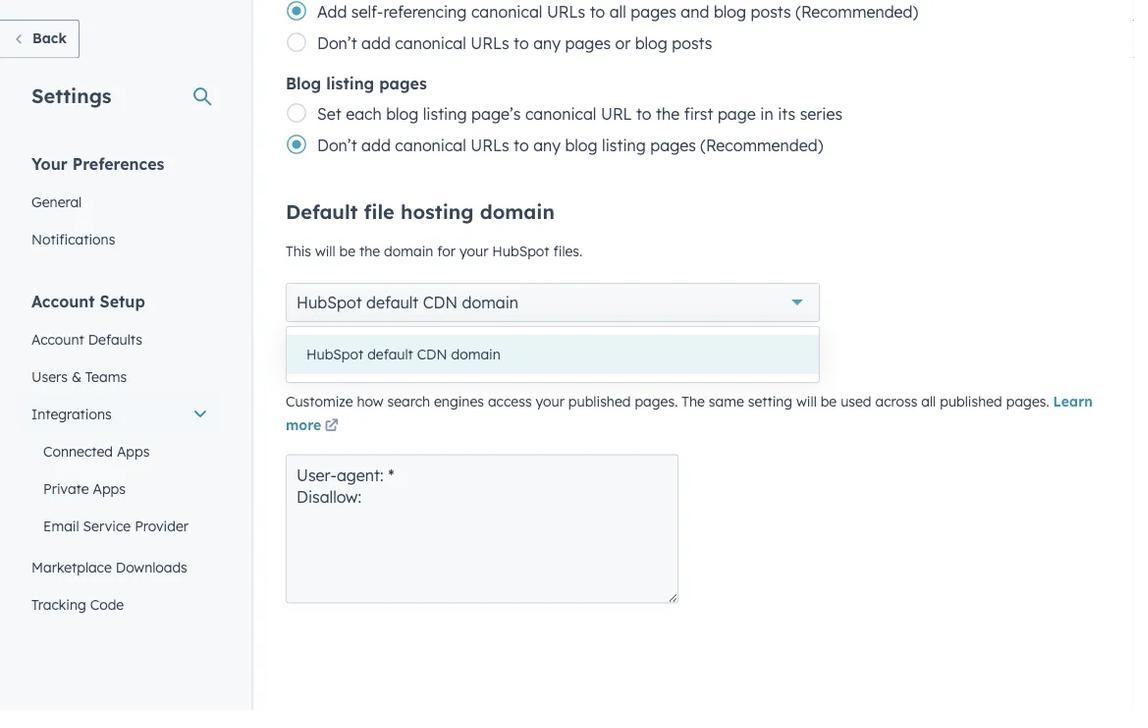 Task type: locate. For each thing, give the bounding box(es) containing it.
integrations
[[31, 405, 112, 422]]

2 any from the top
[[534, 136, 561, 156]]

1 horizontal spatial the
[[656, 105, 680, 124]]

canonical up hosting
[[395, 136, 467, 156]]

default
[[286, 200, 358, 225]]

or
[[616, 34, 631, 54]]

2 published from the left
[[940, 393, 1003, 411]]

1 don't from the top
[[317, 34, 357, 54]]

hubspot left files.
[[493, 243, 550, 260]]

0 horizontal spatial published
[[569, 393, 631, 411]]

hubspot default cdn domain up search
[[307, 346, 501, 364]]

0 horizontal spatial pages.
[[635, 393, 678, 411]]

across
[[876, 393, 918, 411]]

posts down and
[[672, 34, 713, 54]]

be
[[340, 243, 356, 260], [821, 393, 837, 411]]

apps down integrations button
[[117, 443, 150, 460]]

cdn inside button
[[417, 346, 448, 364]]

1 vertical spatial be
[[821, 393, 837, 411]]

account up account defaults
[[31, 291, 95, 311]]

2 account from the top
[[31, 331, 84, 348]]

1 vertical spatial don't
[[317, 136, 357, 156]]

apps up service
[[93, 480, 126, 497]]

1 vertical spatial cdn
[[417, 346, 448, 364]]

1 vertical spatial apps
[[93, 480, 126, 497]]

connected apps
[[43, 443, 150, 460]]

1 pages. from the left
[[635, 393, 678, 411]]

your right the for
[[460, 243, 489, 260]]

back
[[32, 29, 67, 47]]

0 vertical spatial be
[[340, 243, 356, 260]]

to up "don't add canonical urls to any pages or blog posts"
[[590, 2, 605, 22]]

1 horizontal spatial be
[[821, 393, 837, 411]]

first
[[684, 105, 714, 124]]

default down the this will be the domain for your hubspot files.
[[367, 293, 419, 313]]

hubspot default cdn domain button
[[286, 283, 820, 323]]

cdn
[[423, 293, 458, 313], [417, 346, 448, 364]]

urls down page's at the left of the page
[[471, 136, 510, 156]]

set each blog listing page's canonical url to the first page in its series
[[317, 105, 843, 124]]

hubspot inside button
[[307, 346, 364, 364]]

2 vertical spatial urls
[[471, 136, 510, 156]]

to up page's at the left of the page
[[514, 34, 529, 54]]

any left or
[[534, 34, 561, 54]]

setting
[[748, 393, 793, 411]]

add self-referencing canonical urls to all pages and blog posts (recommended)
[[317, 2, 919, 22]]

connected apps link
[[20, 433, 220, 470]]

domain inside popup button
[[462, 293, 519, 313]]

the
[[656, 105, 680, 124], [360, 243, 380, 260]]

listing
[[326, 74, 375, 94], [423, 105, 467, 124], [602, 136, 646, 156]]

1 any from the top
[[534, 34, 561, 54]]

canonical
[[471, 2, 543, 22], [395, 34, 467, 54], [526, 105, 597, 124], [395, 136, 467, 156]]

will right the setting
[[797, 393, 817, 411]]

used
[[841, 393, 872, 411]]

hubspot default cdn domain inside popup button
[[297, 293, 519, 313]]

all right across
[[922, 393, 937, 411]]

pages. left the
[[635, 393, 678, 411]]

any down set each blog listing page's canonical url to the first page in its series
[[534, 136, 561, 156]]

domain down the this will be the domain for your hubspot files.
[[462, 293, 519, 313]]

2 add from the top
[[362, 136, 391, 156]]

pages.
[[635, 393, 678, 411], [1007, 393, 1050, 411]]

domain up engines
[[451, 346, 501, 364]]

account setup
[[31, 291, 145, 311]]

blog right or
[[635, 34, 668, 54]]

be down default
[[340, 243, 356, 260]]

account
[[31, 291, 95, 311], [31, 331, 84, 348]]

pages
[[631, 2, 677, 22], [565, 34, 611, 54], [379, 74, 427, 94], [651, 136, 696, 156]]

pages left and
[[631, 2, 677, 22]]

domain up files.
[[480, 200, 555, 225]]

0 horizontal spatial the
[[360, 243, 380, 260]]

email service provider
[[43, 517, 189, 534]]

urls up "don't add canonical urls to any pages or blog posts"
[[547, 2, 586, 22]]

urls for pages
[[471, 34, 510, 54]]

don't down the add
[[317, 34, 357, 54]]

preferences
[[72, 154, 164, 173]]

pages. left learn
[[1007, 393, 1050, 411]]

add down each
[[362, 136, 391, 156]]

0 horizontal spatial listing
[[326, 74, 375, 94]]

0 vertical spatial apps
[[117, 443, 150, 460]]

blog
[[714, 2, 747, 22], [635, 34, 668, 54], [386, 105, 419, 124], [565, 136, 598, 156]]

each
[[346, 105, 382, 124]]

cdn down the for
[[423, 293, 458, 313]]

don't add canonical urls to any pages or blog posts
[[317, 34, 713, 54]]

urls for blog
[[471, 136, 510, 156]]

same
[[709, 393, 745, 411]]

(recommended)
[[796, 2, 919, 22], [701, 136, 824, 156]]

self-
[[352, 2, 384, 22]]

the down file
[[360, 243, 380, 260]]

will
[[315, 243, 336, 260], [797, 393, 817, 411]]

add for don't add canonical urls to any blog listing pages (recommended)
[[362, 136, 391, 156]]

users & teams
[[31, 368, 127, 385]]

2 vertical spatial hubspot
[[307, 346, 364, 364]]

0 vertical spatial hubspot default cdn domain
[[297, 293, 519, 313]]

1 account from the top
[[31, 291, 95, 311]]

teams
[[85, 368, 127, 385]]

2 link opens in a new window image from the top
[[325, 421, 339, 434]]

email
[[43, 517, 79, 534]]

code
[[90, 596, 124, 613]]

link opens in a new window image
[[325, 416, 339, 439], [325, 421, 339, 434]]

hubspot up "customize"
[[307, 346, 364, 364]]

0 vertical spatial the
[[656, 105, 680, 124]]

1 horizontal spatial published
[[940, 393, 1003, 411]]

domain left the for
[[384, 243, 434, 260]]

don't down set
[[317, 136, 357, 156]]

urls
[[547, 2, 586, 22], [471, 34, 510, 54], [471, 136, 510, 156]]

any for pages
[[534, 34, 561, 54]]

hubspot
[[493, 243, 550, 260], [297, 293, 362, 313], [307, 346, 364, 364]]

defaults
[[88, 331, 142, 348]]

don't for don't add canonical urls to any blog listing pages (recommended)
[[317, 136, 357, 156]]

add
[[317, 2, 347, 22]]

1 vertical spatial listing
[[423, 105, 467, 124]]

1 vertical spatial hubspot
[[297, 293, 362, 313]]

2 vertical spatial listing
[[602, 136, 646, 156]]

0 vertical spatial default
[[367, 293, 419, 313]]

default inside button
[[368, 346, 413, 364]]

settings
[[31, 83, 112, 108]]

default inside popup button
[[367, 293, 419, 313]]

learn more link
[[286, 393, 1094, 439]]

1 vertical spatial (recommended)
[[701, 136, 824, 156]]

will right this
[[315, 243, 336, 260]]

page
[[718, 105, 756, 124]]

1 vertical spatial default
[[368, 346, 413, 364]]

your right "access"
[[536, 393, 565, 411]]

listing left page's at the left of the page
[[423, 105, 467, 124]]

0 vertical spatial account
[[31, 291, 95, 311]]

listing down url
[[602, 136, 646, 156]]

1 vertical spatial will
[[797, 393, 817, 411]]

default
[[367, 293, 419, 313], [368, 346, 413, 364]]

0 horizontal spatial posts
[[672, 34, 713, 54]]

marketplace
[[31, 559, 112, 576]]

0 vertical spatial cdn
[[423, 293, 458, 313]]

learn
[[1054, 393, 1094, 411]]

users
[[31, 368, 68, 385]]

canonical up don't add canonical urls to any blog listing pages (recommended)
[[526, 105, 597, 124]]

domain inside button
[[451, 346, 501, 364]]

service
[[83, 517, 131, 534]]

0 vertical spatial don't
[[317, 34, 357, 54]]

blog down set each blog listing page's canonical url to the first page in its series
[[565, 136, 598, 156]]

domain
[[480, 200, 555, 225], [384, 243, 434, 260], [462, 293, 519, 313], [451, 346, 501, 364]]

to down page's at the left of the page
[[514, 136, 529, 156]]

1 vertical spatial urls
[[471, 34, 510, 54]]

any for blog
[[534, 136, 561, 156]]

any
[[534, 34, 561, 54], [534, 136, 561, 156]]

1 horizontal spatial listing
[[423, 105, 467, 124]]

2 don't from the top
[[317, 136, 357, 156]]

your preferences
[[31, 154, 164, 173]]

0 horizontal spatial will
[[315, 243, 336, 260]]

pages down first
[[651, 136, 696, 156]]

1 vertical spatial add
[[362, 136, 391, 156]]

blog right and
[[714, 2, 747, 22]]

be left used
[[821, 393, 837, 411]]

the left first
[[656, 105, 680, 124]]

1 vertical spatial all
[[922, 393, 937, 411]]

0 vertical spatial any
[[534, 34, 561, 54]]

users & teams link
[[20, 358, 220, 395]]

posts
[[751, 2, 792, 22], [672, 34, 713, 54]]

your preferences element
[[20, 153, 220, 258]]

1 horizontal spatial your
[[536, 393, 565, 411]]

tracking code
[[31, 596, 124, 613]]

apps
[[117, 443, 150, 460], [93, 480, 126, 497]]

1 published from the left
[[569, 393, 631, 411]]

0 vertical spatial will
[[315, 243, 336, 260]]

1 vertical spatial your
[[536, 393, 565, 411]]

1 horizontal spatial posts
[[751, 2, 792, 22]]

add for don't add canonical urls to any pages or blog posts
[[362, 34, 391, 54]]

account up users
[[31, 331, 84, 348]]

private apps
[[43, 480, 126, 497]]

account defaults
[[31, 331, 142, 348]]

hubspot inside popup button
[[297, 293, 362, 313]]

listing up each
[[326, 74, 375, 94]]

all
[[610, 2, 627, 22], [922, 393, 937, 411]]

1 vertical spatial any
[[534, 136, 561, 156]]

pages up each
[[379, 74, 427, 94]]

cdn inside popup button
[[423, 293, 458, 313]]

your
[[460, 243, 489, 260], [536, 393, 565, 411]]

cdn up search
[[417, 346, 448, 364]]

add down self-
[[362, 34, 391, 54]]

1 horizontal spatial pages.
[[1007, 393, 1050, 411]]

account inside account defaults link
[[31, 331, 84, 348]]

tracking code link
[[20, 586, 220, 623]]

published down 'hubspot default cdn domain' list box
[[569, 393, 631, 411]]

hubspot default cdn domain down the this will be the domain for your hubspot files.
[[297, 293, 519, 313]]

0 horizontal spatial your
[[460, 243, 489, 260]]

1 add from the top
[[362, 34, 391, 54]]

0 horizontal spatial be
[[340, 243, 356, 260]]

all up or
[[610, 2, 627, 22]]

0 vertical spatial add
[[362, 34, 391, 54]]

published right across
[[940, 393, 1003, 411]]

posts right and
[[751, 2, 792, 22]]

blog
[[286, 74, 322, 94]]

0 horizontal spatial all
[[610, 2, 627, 22]]

add
[[362, 34, 391, 54], [362, 136, 391, 156]]

1 vertical spatial account
[[31, 331, 84, 348]]

default up search
[[368, 346, 413, 364]]

1 horizontal spatial all
[[922, 393, 937, 411]]

1 horizontal spatial will
[[797, 393, 817, 411]]

1 vertical spatial hubspot default cdn domain
[[307, 346, 501, 364]]

account for account setup
[[31, 291, 95, 311]]

hubspot down this
[[297, 293, 362, 313]]

hubspot default cdn domain
[[297, 293, 519, 313], [307, 346, 501, 364]]

its
[[778, 105, 796, 124]]

published
[[569, 393, 631, 411], [940, 393, 1003, 411]]

account for account defaults
[[31, 331, 84, 348]]

urls up page's at the left of the page
[[471, 34, 510, 54]]

0 vertical spatial all
[[610, 2, 627, 22]]



Task type: describe. For each thing, give the bounding box(es) containing it.
to right url
[[637, 105, 652, 124]]

downloads
[[116, 559, 187, 576]]

User-agent: * Disallow: text field
[[286, 455, 679, 604]]

general link
[[20, 183, 220, 221]]

the
[[682, 393, 705, 411]]

0 vertical spatial your
[[460, 243, 489, 260]]

default file hosting domain
[[286, 200, 555, 225]]

integrations button
[[20, 395, 220, 433]]

apps for private apps
[[93, 480, 126, 497]]

blog listing pages
[[286, 74, 427, 94]]

setup
[[100, 291, 145, 311]]

provider
[[135, 517, 189, 534]]

notifications link
[[20, 221, 220, 258]]

don't add canonical urls to any blog listing pages (recommended)
[[317, 136, 824, 156]]

1 vertical spatial posts
[[672, 34, 713, 54]]

account setup element
[[20, 290, 220, 698]]

hubspot default cdn domain list box
[[287, 328, 819, 383]]

series
[[800, 105, 843, 124]]

tracking
[[31, 596, 86, 613]]

this will be the domain for your hubspot files.
[[286, 243, 583, 260]]

learn more
[[286, 393, 1094, 434]]

how
[[357, 393, 384, 411]]

page's
[[472, 105, 521, 124]]

private apps link
[[20, 470, 220, 507]]

search
[[388, 393, 430, 411]]

0 vertical spatial listing
[[326, 74, 375, 94]]

don't for don't add canonical urls to any pages or blog posts
[[317, 34, 357, 54]]

canonical up "don't add canonical urls to any pages or blog posts"
[[471, 2, 543, 22]]

hosting
[[401, 200, 474, 225]]

1 vertical spatial the
[[360, 243, 380, 260]]

0 vertical spatial posts
[[751, 2, 792, 22]]

2 horizontal spatial listing
[[602, 136, 646, 156]]

2 pages. from the left
[[1007, 393, 1050, 411]]

email service provider link
[[20, 507, 220, 545]]

url
[[601, 105, 632, 124]]

back link
[[0, 20, 79, 58]]

general
[[31, 193, 82, 210]]

referencing
[[384, 2, 467, 22]]

marketplace downloads
[[31, 559, 187, 576]]

1 link opens in a new window image from the top
[[325, 416, 339, 439]]

robots.txt
[[286, 362, 387, 387]]

for
[[438, 243, 456, 260]]

0 vertical spatial (recommended)
[[796, 2, 919, 22]]

pages left or
[[565, 34, 611, 54]]

set
[[317, 105, 342, 124]]

canonical down referencing
[[395, 34, 467, 54]]

private
[[43, 480, 89, 497]]

customize
[[286, 393, 353, 411]]

file
[[364, 200, 395, 225]]

engines
[[434, 393, 484, 411]]

apps for connected apps
[[117, 443, 150, 460]]

account defaults link
[[20, 321, 220, 358]]

0 vertical spatial hubspot
[[493, 243, 550, 260]]

access
[[488, 393, 532, 411]]

in
[[761, 105, 774, 124]]

more
[[286, 417, 321, 434]]

hubspot default cdn domain inside button
[[307, 346, 501, 364]]

notifications
[[31, 230, 115, 248]]

this
[[286, 243, 311, 260]]

hubspot default cdn domain button
[[287, 336, 819, 375]]

connected
[[43, 443, 113, 460]]

your
[[31, 154, 68, 173]]

marketplace downloads link
[[20, 549, 220, 586]]

and
[[681, 2, 710, 22]]

customize how search engines access your published pages. the same setting will be used across all published pages.
[[286, 393, 1054, 411]]

blog right each
[[386, 105, 419, 124]]

0 vertical spatial urls
[[547, 2, 586, 22]]

&
[[72, 368, 81, 385]]

files.
[[554, 243, 583, 260]]



Task type: vqa. For each thing, say whether or not it's contained in the screenshot.
Search HubSpot SEARCH BOX
no



